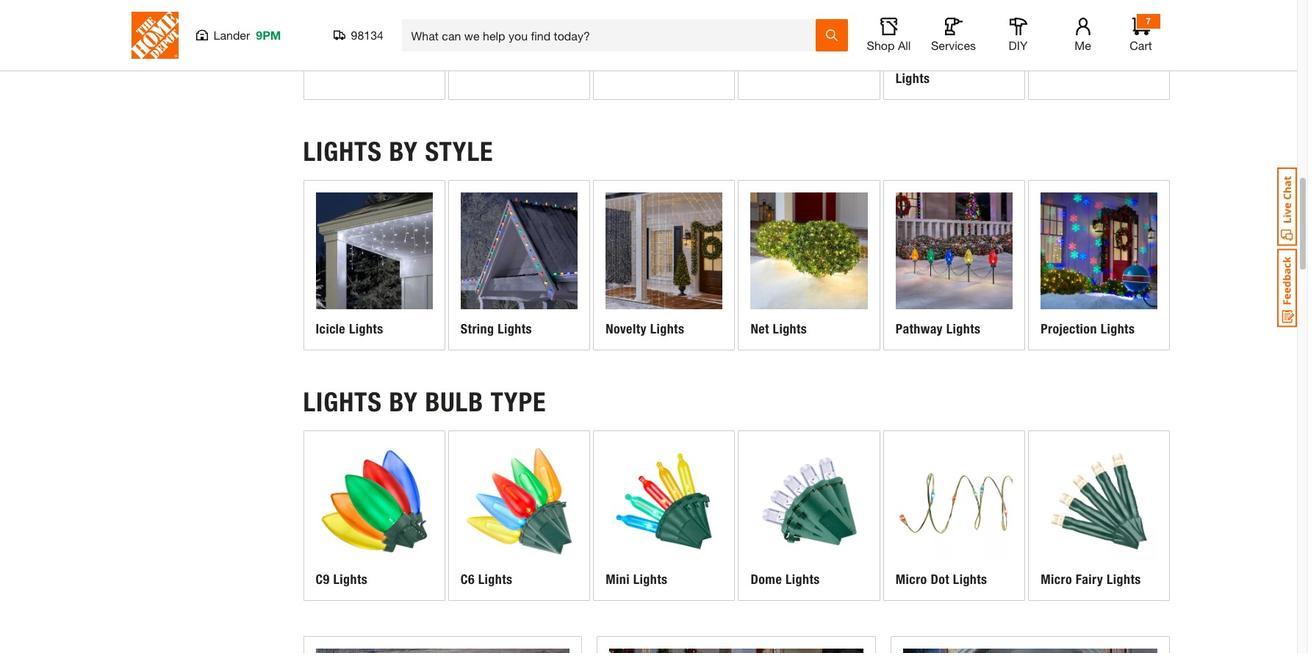 Task type: vqa. For each thing, say whether or not it's contained in the screenshot.
left the 48
no



Task type: describe. For each thing, give the bounding box(es) containing it.
string lights
[[461, 321, 532, 338]]

micro fairy lights link
[[1029, 431, 1169, 600]]

dual
[[751, 54, 776, 71]]

shop all
[[867, 38, 911, 52]]

shop
[[867, 38, 895, 52]]

micro for micro dot lights
[[896, 572, 927, 588]]

services
[[931, 38, 976, 52]]

c9 lights link
[[304, 431, 444, 600]]

cart
[[1130, 38, 1152, 52]]

image for twinkling lights image
[[1041, 0, 1158, 43]]

9pm
[[256, 28, 281, 42]]

me button
[[1059, 18, 1106, 53]]

dome
[[751, 572, 782, 588]]

image for micro fairy lights image
[[1041, 443, 1158, 560]]

image for warm white lights image
[[316, 0, 433, 43]]

image for led lights image
[[316, 649, 570, 653]]

1 vertical spatial image for pathway lights image
[[610, 649, 864, 653]]

cart 7
[[1130, 15, 1152, 52]]

projection lights
[[1041, 321, 1135, 338]]

lander
[[213, 28, 250, 42]]

pathway lights
[[896, 321, 981, 338]]

the home depot logo image
[[131, 12, 178, 59]]

image for color changing lights image
[[896, 0, 1013, 43]]

7
[[1146, 15, 1151, 26]]

by for style
[[389, 136, 418, 168]]

fairy
[[1076, 572, 1103, 588]]

string
[[461, 321, 494, 338]]

micro dot lights link
[[884, 431, 1024, 600]]

mini lights
[[606, 572, 668, 588]]

type
[[491, 386, 546, 418]]

projection lights link
[[1029, 181, 1169, 350]]

lights inside color changing lights
[[896, 71, 930, 87]]

mini lights link
[[594, 431, 734, 600]]

all
[[898, 38, 911, 52]]

image for cool white lights image
[[461, 0, 578, 43]]

image for pathway lights image inside pathway lights link
[[896, 192, 1013, 310]]

image for net lights image
[[751, 192, 868, 310]]

icicle
[[316, 321, 345, 338]]

net lights link
[[739, 181, 879, 350]]

1 color from the left
[[779, 54, 808, 71]]

novelty lights link
[[594, 181, 734, 350]]

novelty
[[606, 321, 647, 338]]

image for novelty lights image
[[606, 192, 723, 310]]

color changing lights
[[896, 54, 981, 87]]

icicle lights
[[316, 321, 383, 338]]

image for projection lights image
[[1041, 192, 1158, 310]]

c9 lights
[[316, 572, 368, 588]]

dual color lights link
[[739, 0, 879, 99]]

What can we help you find today? search field
[[411, 20, 815, 51]]

image for dual color lights image
[[751, 0, 868, 43]]

lights by style
[[303, 136, 493, 168]]

c9
[[316, 572, 330, 588]]

image for dome lights image
[[751, 443, 868, 560]]

image for mini lights image
[[606, 443, 723, 560]]

feedback link image
[[1277, 248, 1297, 328]]

color changing lights link
[[884, 0, 1024, 99]]

micro for micro fairy lights
[[1041, 572, 1072, 588]]

image for smart lights via hubspace™ image
[[903, 649, 1158, 653]]

micro dot lights
[[896, 572, 987, 588]]



Task type: locate. For each thing, give the bounding box(es) containing it.
live chat image
[[1277, 168, 1297, 246]]

pathway lights link
[[884, 181, 1024, 350]]

changing
[[928, 54, 981, 71]]

2 color from the left
[[896, 54, 925, 71]]

icicle lights link
[[304, 181, 444, 350]]

dome lights
[[751, 572, 820, 588]]

me
[[1075, 38, 1091, 52]]

by for bulb
[[389, 386, 418, 418]]

1 horizontal spatial color
[[896, 54, 925, 71]]

micro left dot
[[896, 572, 927, 588]]

2 micro from the left
[[1041, 572, 1072, 588]]

diy button
[[995, 18, 1042, 53]]

projection
[[1041, 321, 1097, 338]]

micro fairy lights
[[1041, 572, 1141, 588]]

color
[[779, 54, 808, 71], [896, 54, 925, 71]]

image for pathway lights image
[[896, 192, 1013, 310], [610, 649, 864, 653]]

by left bulb
[[389, 386, 418, 418]]

1 by from the top
[[389, 136, 418, 168]]

bulb
[[425, 386, 484, 418]]

by left style
[[389, 136, 418, 168]]

1 horizontal spatial image for pathway lights image
[[896, 192, 1013, 310]]

string lights link
[[449, 181, 589, 350]]

0 horizontal spatial image for pathway lights image
[[610, 649, 864, 653]]

net
[[751, 321, 769, 338]]

dual color lights
[[751, 54, 846, 71]]

c6 lights link
[[449, 431, 589, 600]]

style
[[425, 136, 493, 168]]

1 horizontal spatial micro
[[1041, 572, 1072, 588]]

services button
[[930, 18, 977, 53]]

lights
[[812, 54, 846, 71], [896, 71, 930, 87], [303, 136, 382, 168], [349, 321, 383, 338], [498, 321, 532, 338], [650, 321, 684, 338], [773, 321, 807, 338], [946, 321, 981, 338], [1101, 321, 1135, 338], [303, 386, 382, 418], [333, 572, 368, 588], [478, 572, 513, 588], [633, 572, 668, 588], [786, 572, 820, 588], [953, 572, 987, 588], [1107, 572, 1141, 588]]

lights by bulb type
[[303, 386, 546, 418]]

color down all
[[896, 54, 925, 71]]

c6 lights
[[461, 572, 513, 588]]

image for icicle lights image
[[316, 192, 433, 310]]

novelty lights
[[606, 321, 684, 338]]

image for c6 lights image
[[461, 443, 578, 560]]

color inside color changing lights
[[896, 54, 925, 71]]

0 horizontal spatial color
[[779, 54, 808, 71]]

0 vertical spatial by
[[389, 136, 418, 168]]

98134 button
[[333, 28, 384, 43]]

2 by from the top
[[389, 386, 418, 418]]

c6
[[461, 572, 475, 588]]

image for micro dot lights image
[[896, 443, 1013, 560]]

lander 9pm
[[213, 28, 281, 42]]

shop all button
[[865, 18, 912, 53]]

image for c9 lights image
[[316, 443, 433, 560]]

diy
[[1009, 38, 1028, 52]]

0 vertical spatial image for pathway lights image
[[896, 192, 1013, 310]]

mini
[[606, 572, 630, 588]]

image for multi-color lights image
[[606, 0, 723, 43]]

0 horizontal spatial micro
[[896, 572, 927, 588]]

1 vertical spatial by
[[389, 386, 418, 418]]

image for string lights image
[[461, 192, 578, 310]]

micro left fairy
[[1041, 572, 1072, 588]]

1 micro from the left
[[896, 572, 927, 588]]

micro
[[896, 572, 927, 588], [1041, 572, 1072, 588]]

98134
[[351, 28, 384, 42]]

lights inside 'link'
[[650, 321, 684, 338]]

net lights
[[751, 321, 807, 338]]

by
[[389, 136, 418, 168], [389, 386, 418, 418]]

pathway
[[896, 321, 943, 338]]

dot
[[931, 572, 949, 588]]

color right dual in the top right of the page
[[779, 54, 808, 71]]

dome lights link
[[739, 431, 879, 600]]



